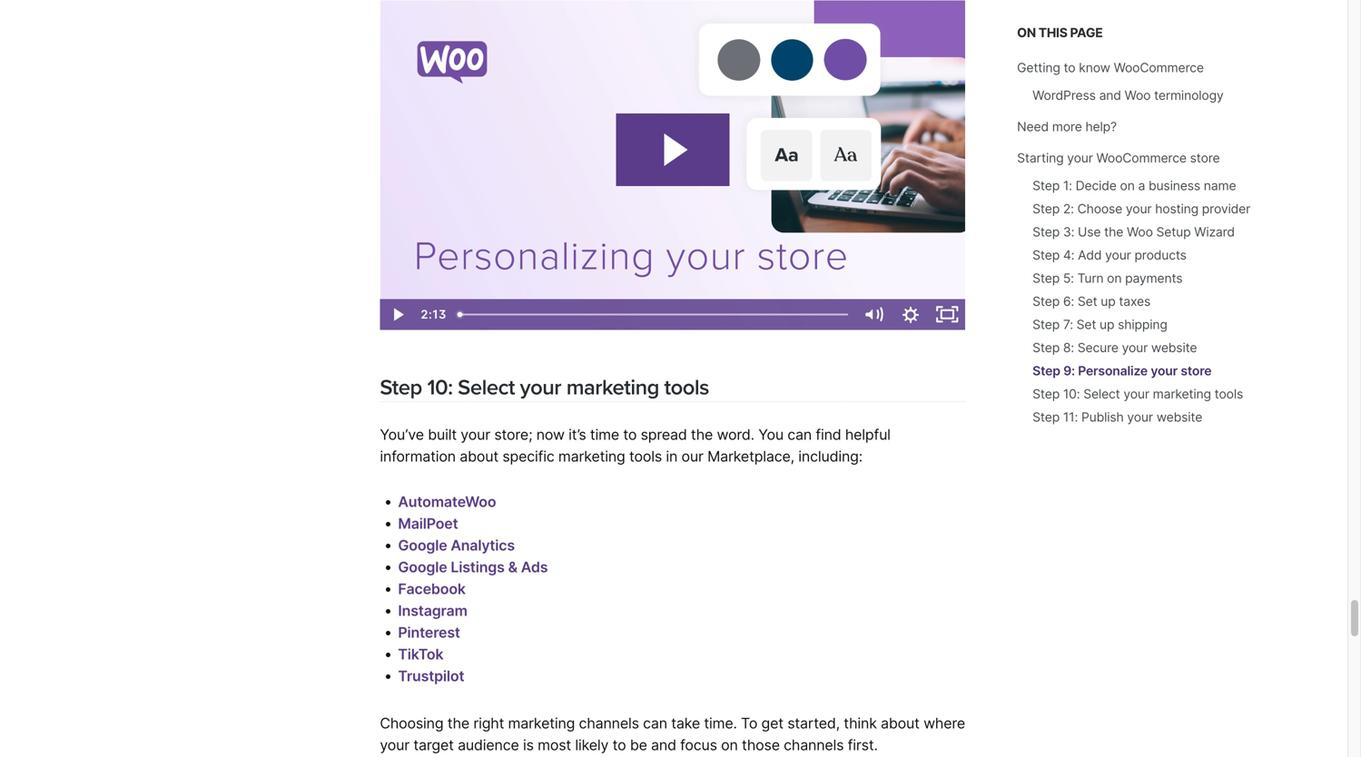 Task type: vqa. For each thing, say whether or not it's contained in the screenshot.
your within Choosing the right marketing channels can take time. To get started, think about where your target audience is most likely to be and focus on those channels first.
yes



Task type: locate. For each thing, give the bounding box(es) containing it.
1 vertical spatial website
[[1157, 410, 1203, 425]]

wordpress
[[1033, 88, 1096, 103]]

store up name
[[1191, 150, 1221, 166]]

to
[[1064, 60, 1076, 75], [624, 426, 637, 444], [613, 737, 626, 754]]

select up publish at the bottom right
[[1084, 387, 1121, 402]]

take
[[672, 715, 700, 733]]

the inside step 1: decide on a business name step 2: choose your hosting provider step 3: use the woo setup wizard step 4: add your products step 5: turn on payments step 6: set up taxes step 7: set up shipping step 8: secure your website step 9: personalize your store step 10: select your marketing tools step 11: publish your website
[[1105, 224, 1124, 240]]

10:
[[427, 375, 453, 401], [1064, 387, 1081, 402]]

0 horizontal spatial and
[[651, 737, 677, 754]]

marketing up "most"
[[508, 715, 575, 733]]

marketing down step 9: personalize your store link
[[1153, 387, 1212, 402]]

can up the "be"
[[643, 715, 668, 733]]

and right the "be"
[[651, 737, 677, 754]]

to right time
[[624, 426, 637, 444]]

time.
[[704, 715, 737, 733]]

google listings & ads link
[[398, 559, 548, 576]]

2 vertical spatial the
[[448, 715, 470, 733]]

0 vertical spatial and
[[1100, 88, 1122, 103]]

11:
[[1064, 410, 1079, 425]]

marketplace,
[[708, 448, 795, 466]]

0 vertical spatial store
[[1191, 150, 1221, 166]]

mailpoet link
[[398, 515, 458, 533]]

0 vertical spatial woocommerce
[[1114, 60, 1205, 75]]

including:
[[799, 448, 863, 466]]

choosing
[[380, 715, 444, 733]]

choosing the right marketing channels can take time. to get started, think about where your target audience is most likely to be and focus on those channels first.
[[380, 715, 966, 754]]

woocommerce
[[1114, 60, 1205, 75], [1097, 150, 1187, 166]]

2:
[[1064, 201, 1075, 217]]

the up the step 4: add your products link
[[1105, 224, 1124, 240]]

1 vertical spatial set
[[1077, 317, 1097, 332]]

analytics
[[451, 537, 515, 554]]

personalizing your store video image
[[380, 1, 966, 330], [380, 1, 966, 330]]

publish
[[1082, 410, 1124, 425]]

select up store;
[[458, 375, 515, 401]]

your
[[1068, 150, 1094, 166], [1126, 201, 1152, 217], [1106, 248, 1132, 263], [1122, 340, 1148, 356], [1151, 363, 1178, 379], [520, 375, 561, 401], [1124, 387, 1150, 402], [1128, 410, 1154, 425], [461, 426, 491, 444], [380, 737, 410, 754]]

woo down step 2: choose your hosting provider link
[[1127, 224, 1154, 240]]

our
[[682, 448, 704, 466]]

1 vertical spatial can
[[643, 715, 668, 733]]

website down shipping
[[1152, 340, 1198, 356]]

the up our
[[691, 426, 713, 444]]

step 5: turn on payments link
[[1033, 271, 1183, 286]]

woocommerce up "terminology"
[[1114, 60, 1205, 75]]

tools inside you've built your store; now it's time to spread the word. you can find helpful information about specific marketing tools in our marketplace, including:
[[630, 448, 662, 466]]

0 horizontal spatial tools
[[630, 448, 662, 466]]

1 horizontal spatial channels
[[784, 737, 844, 754]]

0 vertical spatial google
[[398, 537, 447, 554]]

10: up 'built'
[[427, 375, 453, 401]]

website down step 9: personalize your store link
[[1157, 410, 1203, 425]]

think
[[844, 715, 877, 733]]

to
[[741, 715, 758, 733]]

google
[[398, 537, 447, 554], [398, 559, 447, 576]]

wordpress and woo terminology link
[[1033, 88, 1224, 103]]

about down store;
[[460, 448, 499, 466]]

1 vertical spatial woo
[[1127, 224, 1154, 240]]

likely
[[575, 737, 609, 754]]

google down mailpoet on the bottom left
[[398, 537, 447, 554]]

1 vertical spatial about
[[881, 715, 920, 733]]

the left right
[[448, 715, 470, 733]]

this
[[1039, 25, 1068, 40]]

right
[[474, 715, 504, 733]]

tools
[[665, 375, 709, 401], [1215, 387, 1244, 402], [630, 448, 662, 466]]

step 10: select your marketing tools link down step 9: personalize your store link
[[1033, 387, 1244, 402]]

step 10: select your marketing tools
[[380, 375, 709, 401]]

tools inside step 1: decide on a business name step 2: choose your hosting provider step 3: use the woo setup wizard step 4: add your products step 5: turn on payments step 6: set up taxes step 7: set up shipping step 8: secure your website step 9: personalize your store step 10: select your marketing tools step 11: publish your website
[[1215, 387, 1244, 402]]

step 10: select your marketing tools link
[[380, 375, 709, 401], [1033, 387, 1244, 402]]

1 vertical spatial the
[[691, 426, 713, 444]]

1 vertical spatial and
[[651, 737, 677, 754]]

1 horizontal spatial the
[[691, 426, 713, 444]]

2 vertical spatial to
[[613, 737, 626, 754]]

listings
[[451, 559, 505, 576]]

google analytics link
[[398, 537, 515, 554]]

on this page
[[1018, 25, 1103, 40]]

spread
[[641, 426, 687, 444]]

1 horizontal spatial can
[[788, 426, 812, 444]]

up down "step 5: turn on payments" link
[[1101, 294, 1116, 309]]

on left a
[[1121, 178, 1135, 194]]

up up step 8: secure your website link
[[1100, 317, 1115, 332]]

terminology
[[1155, 88, 1224, 103]]

marketing
[[567, 375, 659, 401], [1153, 387, 1212, 402], [559, 448, 626, 466], [508, 715, 575, 733]]

1 vertical spatial to
[[624, 426, 637, 444]]

woocommerce up a
[[1097, 150, 1187, 166]]

automatewoo mailpoet google analytics google listings & ads facebook instagram pinterest tiktok trustpilot
[[398, 493, 548, 685]]

woo
[[1125, 88, 1151, 103], [1127, 224, 1154, 240]]

1 horizontal spatial tools
[[665, 375, 709, 401]]

find
[[816, 426, 842, 444]]

1 vertical spatial woocommerce
[[1097, 150, 1187, 166]]

step 6: set up taxes link
[[1033, 294, 1151, 309]]

channels down started,
[[784, 737, 844, 754]]

1 horizontal spatial select
[[1084, 387, 1121, 402]]

the
[[1105, 224, 1124, 240], [691, 426, 713, 444], [448, 715, 470, 733]]

0 vertical spatial woo
[[1125, 88, 1151, 103]]

2 vertical spatial on
[[721, 737, 738, 754]]

business
[[1149, 178, 1201, 194]]

marketing inside "choosing the right marketing channels can take time. to get started, think about where your target audience is most likely to be and focus on those channels first."
[[508, 715, 575, 733]]

products
[[1135, 248, 1187, 263]]

starting your woocommerce store
[[1018, 150, 1221, 166]]

facebook link
[[398, 580, 466, 598]]

0 vertical spatial to
[[1064, 60, 1076, 75]]

2 horizontal spatial the
[[1105, 224, 1124, 240]]

channels up likely
[[579, 715, 639, 733]]

pinterest link
[[398, 624, 460, 642]]

0 vertical spatial about
[[460, 448, 499, 466]]

target
[[414, 737, 454, 754]]

can right you
[[788, 426, 812, 444]]

getting to know woocommerce
[[1018, 60, 1205, 75]]

marketing down time
[[559, 448, 626, 466]]

personalize
[[1079, 363, 1148, 379]]

1 horizontal spatial 10:
[[1064, 387, 1081, 402]]

7:
[[1064, 317, 1074, 332]]

website
[[1152, 340, 1198, 356], [1157, 410, 1203, 425]]

0 horizontal spatial can
[[643, 715, 668, 733]]

can
[[788, 426, 812, 444], [643, 715, 668, 733]]

5:
[[1064, 271, 1075, 286]]

2 horizontal spatial tools
[[1215, 387, 1244, 402]]

add
[[1078, 248, 1102, 263]]

taxes
[[1120, 294, 1151, 309]]

step 1: decide on a business name step 2: choose your hosting provider step 3: use the woo setup wizard step 4: add your products step 5: turn on payments step 6: set up taxes step 7: set up shipping step 8: secure your website step 9: personalize your store step 10: select your marketing tools step 11: publish your website
[[1033, 178, 1251, 425]]

0 vertical spatial can
[[788, 426, 812, 444]]

starting
[[1018, 150, 1064, 166]]

you've built your store; now it's time to spread the word. you can find helpful information about specific marketing tools in our marketplace, including:
[[380, 426, 891, 466]]

decide
[[1076, 178, 1117, 194]]

to left know on the top
[[1064, 60, 1076, 75]]

0 vertical spatial channels
[[579, 715, 639, 733]]

0 horizontal spatial the
[[448, 715, 470, 733]]

0 horizontal spatial step 10: select your marketing tools link
[[380, 375, 709, 401]]

step 4: add your products link
[[1033, 248, 1187, 263]]

set right the 6:
[[1078, 294, 1098, 309]]

provider
[[1203, 201, 1251, 217]]

set right 7:
[[1077, 317, 1097, 332]]

store right personalize
[[1181, 363, 1212, 379]]

2 google from the top
[[398, 559, 447, 576]]

and down getting to know woocommerce
[[1100, 88, 1122, 103]]

information
[[380, 448, 456, 466]]

name
[[1204, 178, 1237, 194]]

select
[[458, 375, 515, 401], [1084, 387, 1121, 402]]

first.
[[848, 737, 878, 754]]

on down time.
[[721, 737, 738, 754]]

facebook
[[398, 580, 466, 598]]

set
[[1078, 294, 1098, 309], [1077, 317, 1097, 332]]

step 3: use the woo setup wizard link
[[1033, 224, 1235, 240]]

google up facebook link
[[398, 559, 447, 576]]

to left the "be"
[[613, 737, 626, 754]]

1 horizontal spatial about
[[881, 715, 920, 733]]

10: up "11:"
[[1064, 387, 1081, 402]]

step 7: set up shipping link
[[1033, 317, 1168, 332]]

woo down getting to know woocommerce
[[1125, 88, 1151, 103]]

0 vertical spatial the
[[1105, 224, 1124, 240]]

0 horizontal spatial 10:
[[427, 375, 453, 401]]

audience
[[458, 737, 519, 754]]

the inside you've built your store; now it's time to spread the word. you can find helpful information about specific marketing tools in our marketplace, including:
[[691, 426, 713, 444]]

1 vertical spatial google
[[398, 559, 447, 576]]

turn
[[1078, 271, 1104, 286]]

about right think
[[881, 715, 920, 733]]

1 google from the top
[[398, 537, 447, 554]]

woo inside step 1: decide on a business name step 2: choose your hosting provider step 3: use the woo setup wizard step 4: add your products step 5: turn on payments step 6: set up taxes step 7: set up shipping step 8: secure your website step 9: personalize your store step 10: select your marketing tools step 11: publish your website
[[1127, 224, 1154, 240]]

1 vertical spatial store
[[1181, 363, 1212, 379]]

0 horizontal spatial about
[[460, 448, 499, 466]]

step 10: select your marketing tools link up the 'now'
[[380, 375, 709, 401]]

on down the step 4: add your products link
[[1108, 271, 1122, 286]]

to inside you've built your store; now it's time to spread the word. you can find helpful information about specific marketing tools in our marketplace, including:
[[624, 426, 637, 444]]

up
[[1101, 294, 1116, 309], [1100, 317, 1115, 332]]

0 vertical spatial up
[[1101, 294, 1116, 309]]



Task type: describe. For each thing, give the bounding box(es) containing it.
mailpoet
[[398, 515, 458, 533]]

10: inside step 1: decide on a business name step 2: choose your hosting provider step 3: use the woo setup wizard step 4: add your products step 5: turn on payments step 6: set up taxes step 7: set up shipping step 8: secure your website step 9: personalize your store step 10: select your marketing tools step 11: publish your website
[[1064, 387, 1081, 402]]

need more help? link
[[1018, 119, 1117, 134]]

0 vertical spatial on
[[1121, 178, 1135, 194]]

where
[[924, 715, 966, 733]]

tiktok link
[[398, 646, 444, 663]]

to inside "choosing the right marketing channels can take time. to get started, think about where your target audience is most likely to be and focus on those channels first."
[[613, 737, 626, 754]]

3:
[[1064, 224, 1075, 240]]

video element
[[380, 1, 966, 330]]

need
[[1018, 119, 1049, 134]]

trustpilot link
[[398, 668, 465, 685]]

get
[[762, 715, 784, 733]]

and inside "choosing the right marketing channels can take time. to get started, think about where your target audience is most likely to be and focus on those channels first."
[[651, 737, 677, 754]]

on inside "choosing the right marketing channels can take time. to get started, think about where your target audience is most likely to be and focus on those channels first."
[[721, 737, 738, 754]]

about inside "choosing the right marketing channels can take time. to get started, think about where your target audience is most likely to be and focus on those channels first."
[[881, 715, 920, 733]]

4:
[[1064, 248, 1075, 263]]

select inside step 1: decide on a business name step 2: choose your hosting provider step 3: use the woo setup wizard step 4: add your products step 5: turn on payments step 6: set up taxes step 7: set up shipping step 8: secure your website step 9: personalize your store step 10: select your marketing tools step 11: publish your website
[[1084, 387, 1121, 402]]

a
[[1139, 178, 1146, 194]]

can inside you've built your store; now it's time to spread the word. you can find helpful information about specific marketing tools in our marketplace, including:
[[788, 426, 812, 444]]

wizard
[[1195, 224, 1235, 240]]

those
[[742, 737, 780, 754]]

can inside "choosing the right marketing channels can take time. to get started, think about where your target audience is most likely to be and focus on those channels first."
[[643, 715, 668, 733]]

is
[[523, 737, 534, 754]]

1 vertical spatial up
[[1100, 317, 1115, 332]]

1:
[[1064, 178, 1073, 194]]

built
[[428, 426, 457, 444]]

step 1: decide on a business name link
[[1033, 178, 1237, 194]]

started,
[[788, 715, 840, 733]]

step 2: choose your hosting provider link
[[1033, 201, 1251, 217]]

1 horizontal spatial and
[[1100, 88, 1122, 103]]

use
[[1078, 224, 1101, 240]]

8:
[[1064, 340, 1075, 356]]

about inside you've built your store; now it's time to spread the word. you can find helpful information about specific marketing tools in our marketplace, including:
[[460, 448, 499, 466]]

starting your woocommerce store link
[[1018, 150, 1221, 166]]

trustpilot
[[398, 668, 465, 685]]

the inside "choosing the right marketing channels can take time. to get started, think about where your target audience is most likely to be and focus on those channels first."
[[448, 715, 470, 733]]

marketing up time
[[567, 375, 659, 401]]

help?
[[1086, 119, 1117, 134]]

your inside you've built your store; now it's time to spread the word. you can find helpful information about specific marketing tools in our marketplace, including:
[[461, 426, 491, 444]]

tiktok
[[398, 646, 444, 663]]

1 horizontal spatial step 10: select your marketing tools link
[[1033, 387, 1244, 402]]

ads
[[521, 559, 548, 576]]

instagram
[[398, 602, 468, 620]]

step 11: publish your website link
[[1033, 410, 1203, 425]]

1 vertical spatial channels
[[784, 737, 844, 754]]

time
[[590, 426, 620, 444]]

shipping
[[1118, 317, 1168, 332]]

getting to know woocommerce link
[[1018, 60, 1205, 75]]

1 vertical spatial on
[[1108, 271, 1122, 286]]

it's
[[569, 426, 586, 444]]

step 9: personalize your store link
[[1033, 363, 1212, 379]]

know
[[1079, 60, 1111, 75]]

marketing inside step 1: decide on a business name step 2: choose your hosting provider step 3: use the woo setup wizard step 4: add your products step 5: turn on payments step 6: set up taxes step 7: set up shipping step 8: secure your website step 9: personalize your store step 10: select your marketing tools step 11: publish your website
[[1153, 387, 1212, 402]]

getting
[[1018, 60, 1061, 75]]

pinterest
[[398, 624, 460, 642]]

store;
[[494, 426, 533, 444]]

automatewoo
[[398, 493, 496, 511]]

be
[[630, 737, 647, 754]]

now
[[537, 426, 565, 444]]

most
[[538, 737, 571, 754]]

6:
[[1064, 294, 1075, 309]]

on
[[1018, 25, 1036, 40]]

in
[[666, 448, 678, 466]]

&
[[508, 559, 518, 576]]

you
[[759, 426, 784, 444]]

payments
[[1126, 271, 1183, 286]]

focus
[[681, 737, 718, 754]]

you've
[[380, 426, 424, 444]]

0 vertical spatial website
[[1152, 340, 1198, 356]]

choose
[[1078, 201, 1123, 217]]

setup
[[1157, 224, 1191, 240]]

wordpress and woo terminology
[[1033, 88, 1224, 103]]

9:
[[1064, 363, 1076, 379]]

more
[[1053, 119, 1083, 134]]

automatewoo link
[[398, 493, 496, 511]]

marketing inside you've built your store; now it's time to spread the word. you can find helpful information about specific marketing tools in our marketplace, including:
[[559, 448, 626, 466]]

word.
[[717, 426, 755, 444]]

need more help?
[[1018, 119, 1117, 134]]

instagram link
[[398, 602, 468, 620]]

store inside step 1: decide on a business name step 2: choose your hosting provider step 3: use the woo setup wizard step 4: add your products step 5: turn on payments step 6: set up taxes step 7: set up shipping step 8: secure your website step 9: personalize your store step 10: select your marketing tools step 11: publish your website
[[1181, 363, 1212, 379]]

0 horizontal spatial channels
[[579, 715, 639, 733]]

specific
[[503, 448, 555, 466]]

page
[[1071, 25, 1103, 40]]

your inside "choosing the right marketing channels can take time. to get started, think about where your target audience is most likely to be and focus on those channels first."
[[380, 737, 410, 754]]

hosting
[[1156, 201, 1199, 217]]

0 horizontal spatial select
[[458, 375, 515, 401]]

0 vertical spatial set
[[1078, 294, 1098, 309]]



